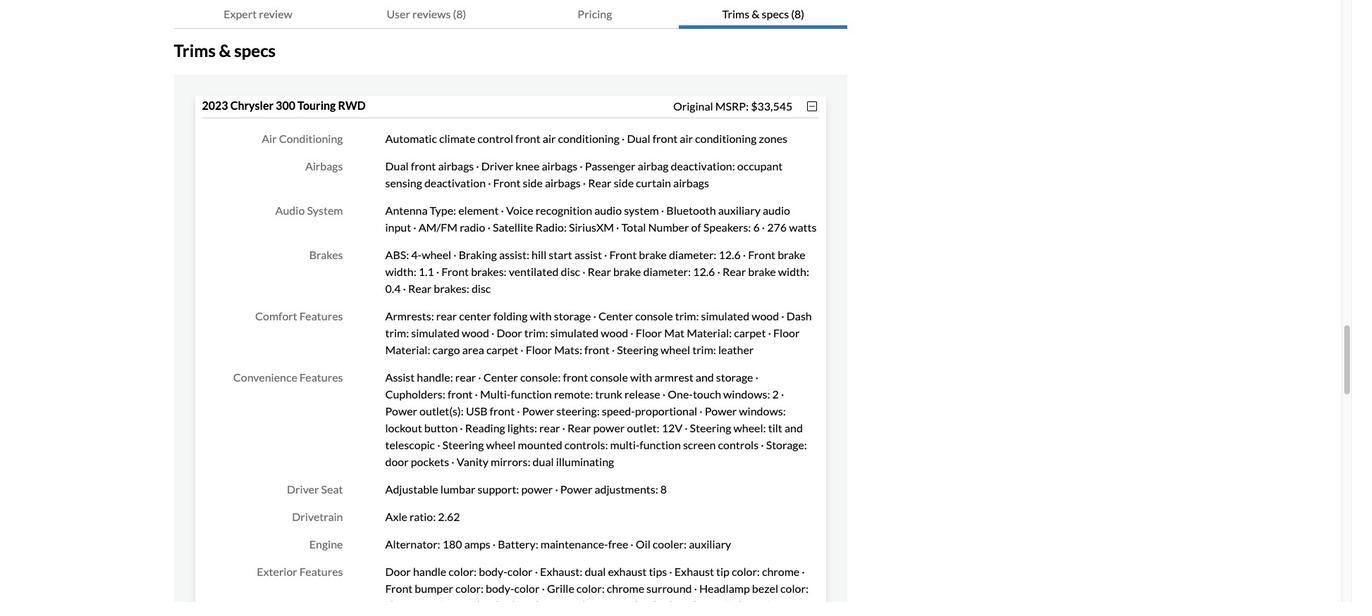 Task type: describe. For each thing, give the bounding box(es) containing it.
hill
[[532, 248, 547, 262]]

audio
[[275, 204, 305, 217]]

passenger
[[585, 159, 636, 173]]

front up remote:
[[563, 371, 588, 384]]

am/fm
[[419, 221, 458, 234]]

original msrp: $33,545
[[673, 99, 793, 112]]

brake down number at the top
[[639, 248, 667, 262]]

front up knee
[[516, 132, 541, 145]]

handle
[[413, 565, 446, 579]]

$33,545
[[751, 99, 793, 112]]

original
[[673, 99, 713, 112]]

climate
[[439, 132, 475, 145]]

cupholders:
[[385, 388, 446, 401]]

speakers:
[[704, 221, 751, 234]]

1 horizontal spatial simulated
[[550, 326, 599, 340]]

antenna type: element · voice recognition audio system · bluetooth auxiliary audio input · am/fm radio · satellite radio: siriusxm · total number of speakers: 6 · 276 watts
[[385, 204, 817, 234]]

airbags up deactivation
[[438, 159, 474, 173]]

color: down "180"
[[449, 565, 477, 579]]

front inside dual front airbags · driver knee airbags · passenger airbag deactivation: occupant sensing deactivation · front side airbags · rear side curtain airbags
[[493, 176, 521, 190]]

storage inside armrests: rear center folding with storage · center console trim: simulated wood · dash trim: simulated wood · door trim: simulated wood · floor mat material: carpet · floor material: cargo area carpet · floor mats: front · steering wheel trim: leather
[[554, 310, 591, 323]]

reviews
[[412, 7, 451, 20]]

trim: left leather on the right of page
[[693, 343, 716, 357]]

2 horizontal spatial floor
[[773, 326, 800, 340]]

knee
[[516, 159, 540, 173]]

adjustments:
[[595, 483, 658, 496]]

1 vertical spatial 12.6
[[693, 265, 715, 279]]

screen
[[683, 439, 716, 452]]

front up airbag
[[653, 132, 678, 145]]

color: right mirror
[[466, 599, 494, 603]]

2023 chrysler 300 touring rwd
[[202, 99, 366, 112]]

1 horizontal spatial dual
[[627, 132, 651, 145]]

power up lights: on the bottom left of the page
[[522, 405, 554, 418]]

1 vertical spatial diameter:
[[643, 265, 691, 279]]

controls:
[[565, 439, 608, 452]]

0 horizontal spatial simulated
[[411, 326, 460, 340]]

front inside dual front airbags · driver knee airbags · passenger airbag deactivation: occupant sensing deactivation · front side airbags · rear side curtain airbags
[[411, 159, 436, 173]]

2 vertical spatial chrome
[[385, 599, 423, 603]]

2 conditioning from the left
[[695, 132, 757, 145]]

0 horizontal spatial floor
[[526, 343, 552, 357]]

braking
[[459, 248, 497, 262]]

convenience
[[233, 371, 297, 384]]

wheel inside armrests: rear center folding with storage · center console trim: simulated wood · dash trim: simulated wood · door trim: simulated wood · floor mat material: carpet · floor material: cargo area carpet · floor mats: front · steering wheel trim: leather
[[661, 343, 690, 357]]

2 horizontal spatial wood
[[752, 310, 779, 323]]

color: up mirror
[[456, 582, 484, 596]]

drivetrain
[[292, 510, 343, 524]]

voice
[[506, 204, 534, 217]]

pricing tab
[[511, 0, 679, 29]]

armrest
[[655, 371, 694, 384]]

1 vertical spatial function
[[640, 439, 681, 452]]

mirrors:
[[491, 456, 531, 469]]

specs for trims & specs (8)
[[762, 7, 789, 20]]

color down surround on the bottom of the page
[[682, 599, 708, 603]]

free
[[608, 538, 628, 551]]

air
[[262, 132, 277, 145]]

tips
[[649, 565, 667, 579]]

air conditioning
[[262, 132, 343, 145]]

cooler:
[[653, 538, 687, 551]]

surround
[[647, 582, 692, 596]]

1 horizontal spatial chrome
[[607, 582, 644, 596]]

input
[[385, 221, 411, 234]]

trim: down armrests:
[[385, 326, 409, 340]]

2 vertical spatial rear
[[539, 422, 560, 435]]

alternator:
[[385, 538, 440, 551]]

area
[[462, 343, 484, 357]]

features for comfort features
[[300, 310, 343, 323]]

driver seat
[[287, 483, 343, 496]]

airbags right knee
[[542, 159, 578, 173]]

front down 6
[[748, 248, 776, 262]]

door inside door handle color: body-color · exhaust: dual exhaust tips · exhaust tip color: chrome · front bumper color: body-color · grille color: chrome surround · headlamp bezel color: chrome · mirror color: body-color · rear bumper color: body-color · window tri
[[385, 565, 411, 579]]

300
[[276, 99, 295, 112]]

0 vertical spatial windows:
[[724, 388, 770, 401]]

brakes
[[309, 248, 343, 262]]

maintenance-
[[541, 538, 608, 551]]

color: right grille
[[577, 582, 605, 596]]

color left grille
[[514, 582, 540, 596]]

power inside assist handle: rear · center console: front console with armrest and storage · cupholders: front · multi-function remote: trunk release · one-touch windows: 2 · power outlet(s): usb front · power steering: speed-proportional · power windows: lockout button · reading lights: rear · rear power outlet: 12v · steering wheel: tilt and telescopic · steering wheel mounted controls: multi-function screen controls · storage: door pockets · vanity mirrors: dual illuminating
[[593, 422, 625, 435]]

power up lockout
[[385, 405, 417, 418]]

window
[[715, 599, 757, 603]]

front inside door handle color: body-color · exhaust: dual exhaust tips · exhaust tip color: chrome · front bumper color: body-color · grille color: chrome surround · headlamp bezel color: chrome · mirror color: body-color · rear bumper color: body-color · window tri
[[385, 582, 413, 596]]

1 horizontal spatial disc
[[561, 265, 580, 279]]

telescopic
[[385, 439, 435, 452]]

2 width: from the left
[[778, 265, 809, 279]]

vanity
[[457, 456, 489, 469]]

trim: up 'mat'
[[675, 310, 699, 323]]

mirror
[[430, 599, 463, 603]]

1 vertical spatial rear
[[455, 371, 476, 384]]

front down total
[[610, 248, 637, 262]]

1 vertical spatial carpet
[[486, 343, 518, 357]]

1 vertical spatial windows:
[[739, 405, 786, 418]]

(8) inside tab
[[453, 7, 466, 20]]

expert
[[224, 7, 257, 20]]

8
[[661, 483, 667, 496]]

minus square image
[[805, 101, 819, 112]]

msrp:
[[715, 99, 749, 112]]

console:
[[520, 371, 561, 384]]

power down illuminating
[[560, 483, 593, 496]]

system
[[624, 204, 659, 217]]

front down braking
[[442, 265, 469, 279]]

1 side from the left
[[523, 176, 543, 190]]

trim: down folding
[[524, 326, 548, 340]]

outlet:
[[627, 422, 660, 435]]

1.1
[[419, 265, 434, 279]]

lockout
[[385, 422, 422, 435]]

color: right bezel
[[781, 582, 809, 596]]

radio:
[[536, 221, 567, 234]]

door handle color: body-color · exhaust: dual exhaust tips · exhaust tip color: chrome · front bumper color: body-color · grille color: chrome surround · headlamp bezel color: chrome · mirror color: body-color · rear bumper color: body-color · window tri
[[385, 565, 809, 603]]

front inside armrests: rear center folding with storage · center console trim: simulated wood · dash trim: simulated wood · door trim: simulated wood · floor mat material: carpet · floor material: cargo area carpet · floor mats: front · steering wheel trim: leather
[[585, 343, 610, 357]]

exhaust
[[675, 565, 714, 579]]

alternator: 180 amps · battery: maintenance-free · oil cooler: auxiliary
[[385, 538, 731, 551]]

trunk
[[595, 388, 623, 401]]

audio system
[[275, 204, 343, 217]]

armrests:
[[385, 310, 434, 323]]

& for trims & specs
[[219, 40, 231, 60]]

(8) inside 'tab'
[[791, 7, 805, 20]]

reading
[[465, 422, 505, 435]]

0 horizontal spatial wood
[[462, 326, 489, 340]]

power down the touch on the bottom of page
[[705, 405, 737, 418]]

convenience features
[[233, 371, 343, 384]]

auxiliary for cooler:
[[689, 538, 731, 551]]

dual inside dual front airbags · driver knee airbags · passenger airbag deactivation: occupant sensing deactivation · front side airbags · rear side curtain airbags
[[385, 159, 409, 173]]

deactivation:
[[671, 159, 735, 173]]

1 horizontal spatial wood
[[601, 326, 628, 340]]

chrysler
[[230, 99, 274, 112]]

0 vertical spatial material:
[[687, 326, 732, 340]]

bluetooth
[[667, 204, 716, 217]]

recognition
[[536, 204, 592, 217]]

armrests: rear center folding with storage · center console trim: simulated wood · dash trim: simulated wood · door trim: simulated wood · floor mat material: carpet · floor material: cargo area carpet · floor mats: front · steering wheel trim: leather
[[385, 310, 812, 357]]

support:
[[478, 483, 519, 496]]

siriusxm
[[569, 221, 614, 234]]

one-
[[668, 388, 693, 401]]

assist:
[[499, 248, 530, 262]]

2 horizontal spatial simulated
[[701, 310, 750, 323]]

rear inside dual front airbags · driver knee airbags · passenger airbag deactivation: occupant sensing deactivation · front side airbags · rear side curtain airbags
[[588, 176, 612, 190]]

front up usb
[[448, 388, 473, 401]]

automatic
[[385, 132, 437, 145]]

0 horizontal spatial and
[[696, 371, 714, 384]]

0 horizontal spatial brakes:
[[434, 282, 469, 295]]

steering inside armrests: rear center folding with storage · center console trim: simulated wood · dash trim: simulated wood · door trim: simulated wood · floor mat material: carpet · floor material: cargo area carpet · floor mats: front · steering wheel trim: leather
[[617, 343, 659, 357]]

door
[[385, 456, 409, 469]]

airbags down 'deactivation:' on the top
[[673, 176, 709, 190]]

1 horizontal spatial floor
[[636, 326, 662, 340]]

trims & specs (8)
[[722, 7, 805, 20]]

2.62
[[438, 510, 460, 524]]

battery:
[[498, 538, 538, 551]]

multi-
[[610, 439, 640, 452]]

0 vertical spatial diameter:
[[669, 248, 717, 262]]

pricing
[[578, 7, 612, 20]]



Task type: locate. For each thing, give the bounding box(es) containing it.
1 features from the top
[[300, 310, 343, 323]]

simulated up leather on the right of page
[[701, 310, 750, 323]]

3 features from the top
[[300, 565, 343, 579]]

brake down 6
[[748, 265, 776, 279]]

width: down abs:
[[385, 265, 417, 279]]

rear down area
[[455, 371, 476, 384]]

chrome down exhaust
[[607, 582, 644, 596]]

function down console:
[[511, 388, 552, 401]]

auxiliary for bluetooth
[[718, 204, 761, 217]]

with right folding
[[530, 310, 552, 323]]

automatic climate control front air conditioning · dual front air conditioning zones
[[385, 132, 788, 145]]

1 vertical spatial center
[[484, 371, 518, 384]]

·
[[622, 132, 625, 145], [476, 159, 479, 173], [580, 159, 583, 173], [488, 176, 491, 190], [583, 176, 586, 190], [501, 204, 504, 217], [661, 204, 664, 217], [413, 221, 416, 234], [488, 221, 491, 234], [616, 221, 619, 234], [762, 221, 765, 234], [454, 248, 457, 262], [604, 248, 607, 262], [743, 248, 746, 262], [436, 265, 439, 279], [583, 265, 586, 279], [717, 265, 720, 279], [403, 282, 406, 295], [593, 310, 596, 323], [781, 310, 785, 323], [491, 326, 495, 340], [631, 326, 634, 340], [768, 326, 771, 340], [521, 343, 524, 357], [612, 343, 615, 357], [478, 371, 481, 384], [756, 371, 759, 384], [475, 388, 478, 401], [663, 388, 666, 401], [781, 388, 784, 401], [517, 405, 520, 418], [700, 405, 703, 418], [460, 422, 463, 435], [562, 422, 565, 435], [685, 422, 688, 435], [437, 439, 440, 452], [761, 439, 764, 452], [451, 456, 455, 469], [555, 483, 558, 496], [493, 538, 496, 551], [631, 538, 634, 551], [535, 565, 538, 579], [669, 565, 672, 579], [802, 565, 805, 579], [542, 582, 545, 596], [694, 582, 697, 596], [425, 599, 428, 603], [552, 599, 555, 603], [710, 599, 713, 603]]

color: down exhaust
[[624, 599, 652, 603]]

1 horizontal spatial console
[[635, 310, 673, 323]]

disc
[[561, 265, 580, 279], [472, 282, 491, 295]]

comfort
[[255, 310, 297, 323]]

center down abs: 4-wheel · braking assist: hill start assist · front brake diameter: 12.6 · front brake width: 1.1 · front brakes: ventilated disc · rear brake diameter: 12.6 · rear brake width: 0.4 · rear brakes: disc
[[599, 310, 633, 323]]

user reviews (8) tab
[[342, 0, 511, 29]]

adjustable lumbar support: power · power adjustments: 8
[[385, 483, 667, 496]]

console up 'mat'
[[635, 310, 673, 323]]

rear inside door handle color: body-color · exhaust: dual exhaust tips · exhaust tip color: chrome · front bumper color: body-color · grille color: chrome surround · headlamp bezel color: chrome · mirror color: body-color · rear bumper color: body-color · window tri
[[557, 599, 581, 603]]

with inside assist handle: rear · center console: front console with armrest and storage · cupholders: front · multi-function remote: trunk release · one-touch windows: 2 · power outlet(s): usb front · power steering: speed-proportional · power windows: lockout button · reading lights: rear · rear power outlet: 12v · steering wheel: tilt and telescopic · steering wheel mounted controls: multi-function screen controls · storage: door pockets · vanity mirrors: dual illuminating
[[630, 371, 652, 384]]

1 vertical spatial storage
[[716, 371, 753, 384]]

0 horizontal spatial specs
[[234, 40, 276, 60]]

0 horizontal spatial width:
[[385, 265, 417, 279]]

1 horizontal spatial dual
[[585, 565, 606, 579]]

oil
[[636, 538, 651, 551]]

width: up dash
[[778, 265, 809, 279]]

cargo
[[433, 343, 460, 357]]

0 horizontal spatial with
[[530, 310, 552, 323]]

1 width: from the left
[[385, 265, 417, 279]]

0 horizontal spatial dual
[[533, 456, 554, 469]]

0 horizontal spatial disc
[[472, 282, 491, 295]]

adjustable
[[385, 483, 438, 496]]

audio up siriusxm
[[594, 204, 622, 217]]

floor up console:
[[526, 343, 552, 357]]

2 (8) from the left
[[791, 7, 805, 20]]

1 horizontal spatial side
[[614, 176, 634, 190]]

color down grille
[[525, 599, 550, 603]]

windows: left '2'
[[724, 388, 770, 401]]

side down knee
[[523, 176, 543, 190]]

1 horizontal spatial material:
[[687, 326, 732, 340]]

1 vertical spatial bumper
[[583, 599, 621, 603]]

simulated up mats:
[[550, 326, 599, 340]]

1 horizontal spatial and
[[785, 422, 803, 435]]

external link image
[[569, 0, 580, 10]]

air up 'deactivation:' on the top
[[680, 132, 693, 145]]

color down battery:
[[507, 565, 533, 579]]

expert review tab
[[174, 0, 342, 29]]

diameter: down number at the top
[[643, 265, 691, 279]]

front right mats:
[[585, 343, 610, 357]]

console up trunk
[[590, 371, 628, 384]]

brake down total
[[613, 265, 641, 279]]

radio
[[460, 221, 485, 234]]

0 vertical spatial steering
[[617, 343, 659, 357]]

abs:
[[385, 248, 409, 262]]

1 horizontal spatial audio
[[763, 204, 790, 217]]

0 vertical spatial driver
[[481, 159, 513, 173]]

specs inside trims & specs (8) 'tab'
[[762, 7, 789, 20]]

auxiliary up speakers:
[[718, 204, 761, 217]]

1 vertical spatial disc
[[472, 282, 491, 295]]

0 horizontal spatial (8)
[[453, 7, 466, 20]]

0 vertical spatial with
[[530, 310, 552, 323]]

1 conditioning from the left
[[558, 132, 620, 145]]

rear down assist
[[588, 265, 611, 279]]

controls
[[718, 439, 759, 452]]

storage
[[554, 310, 591, 323], [716, 371, 753, 384]]

material: up leather on the right of page
[[687, 326, 732, 340]]

steering up vanity
[[443, 439, 484, 452]]

wood left dash
[[752, 310, 779, 323]]

dual up airbag
[[627, 132, 651, 145]]

12v
[[662, 422, 683, 435]]

2023
[[202, 99, 228, 112]]

steering:
[[557, 405, 600, 418]]

brake down watts
[[778, 248, 806, 262]]

wheel up mirrors:
[[486, 439, 516, 452]]

0 vertical spatial rear
[[436, 310, 457, 323]]

wheel:
[[734, 422, 766, 435]]

0 horizontal spatial center
[[484, 371, 518, 384]]

0 horizontal spatial storage
[[554, 310, 591, 323]]

dual down mounted
[[533, 456, 554, 469]]

trim:
[[675, 310, 699, 323], [385, 326, 409, 340], [524, 326, 548, 340], [693, 343, 716, 357]]

0 horizontal spatial bumper
[[415, 582, 453, 596]]

0 horizontal spatial air
[[543, 132, 556, 145]]

usb
[[466, 405, 488, 418]]

0 vertical spatial auxiliary
[[718, 204, 761, 217]]

disc up 'center'
[[472, 282, 491, 295]]

1 audio from the left
[[594, 204, 622, 217]]

curtain
[[636, 176, 671, 190]]

axle ratio: 2.62
[[385, 510, 460, 524]]

1 horizontal spatial power
[[593, 422, 625, 435]]

2 horizontal spatial chrome
[[762, 565, 800, 579]]

button
[[424, 422, 458, 435]]

1 horizontal spatial steering
[[617, 343, 659, 357]]

0 horizontal spatial chrome
[[385, 599, 423, 603]]

1 vertical spatial dual
[[385, 159, 409, 173]]

material:
[[687, 326, 732, 340], [385, 343, 430, 357]]

&
[[752, 7, 760, 20], [219, 40, 231, 60]]

grille
[[547, 582, 575, 596]]

1 vertical spatial and
[[785, 422, 803, 435]]

air
[[543, 132, 556, 145], [680, 132, 693, 145]]

function down 12v
[[640, 439, 681, 452]]

dual
[[533, 456, 554, 469], [585, 565, 606, 579]]

0 vertical spatial function
[[511, 388, 552, 401]]

1 horizontal spatial air
[[680, 132, 693, 145]]

steering up release
[[617, 343, 659, 357]]

1 horizontal spatial &
[[752, 7, 760, 20]]

0 vertical spatial and
[[696, 371, 714, 384]]

assist handle: rear · center console: front console with armrest and storage · cupholders: front · multi-function remote: trunk release · one-touch windows: 2 · power outlet(s): usb front · power steering: speed-proportional · power windows: lockout button · reading lights: rear · rear power outlet: 12v · steering wheel: tilt and telescopic · steering wheel mounted controls: multi-function screen controls · storage: door pockets · vanity mirrors: dual illuminating
[[385, 371, 807, 469]]

tip
[[716, 565, 730, 579]]

0 horizontal spatial 12.6
[[693, 265, 715, 279]]

wood down 'center'
[[462, 326, 489, 340]]

power
[[385, 405, 417, 418], [522, 405, 554, 418], [705, 405, 737, 418], [560, 483, 593, 496]]

1 horizontal spatial driver
[[481, 159, 513, 173]]

0 vertical spatial 12.6
[[719, 248, 741, 262]]

wheel inside abs: 4-wheel · braking assist: hill start assist · front brake diameter: 12.6 · front brake width: 1.1 · front brakes: ventilated disc · rear brake diameter: 12.6 · rear brake width: 0.4 · rear brakes: disc
[[422, 248, 451, 262]]

satellite
[[493, 221, 533, 234]]

driver inside dual front airbags · driver knee airbags · passenger airbag deactivation: occupant sensing deactivation · front side airbags · rear side curtain airbags
[[481, 159, 513, 173]]

dual inside door handle color: body-color · exhaust: dual exhaust tips · exhaust tip color: chrome · front bumper color: body-color · grille color: chrome surround · headlamp bezel color: chrome · mirror color: body-color · rear bumper color: body-color · window tri
[[585, 565, 606, 579]]

12.6
[[719, 248, 741, 262], [693, 265, 715, 279]]

door inside armrests: rear center folding with storage · center console trim: simulated wood · dash trim: simulated wood · door trim: simulated wood · floor mat material: carpet · floor material: cargo area carpet · floor mats: front · steering wheel trim: leather
[[497, 326, 522, 340]]

0 horizontal spatial trims
[[174, 40, 216, 60]]

rear inside armrests: rear center folding with storage · center console trim: simulated wood · dash trim: simulated wood · door trim: simulated wood · floor mat material: carpet · floor material: cargo area carpet · floor mats: front · steering wheel trim: leather
[[436, 310, 457, 323]]

rear up mounted
[[539, 422, 560, 435]]

front down knee
[[493, 176, 521, 190]]

rear down grille
[[557, 599, 581, 603]]

console inside assist handle: rear · center console: front console with armrest and storage · cupholders: front · multi-function remote: trunk release · one-touch windows: 2 · power outlet(s): usb front · power steering: speed-proportional · power windows: lockout button · reading lights: rear · rear power outlet: 12v · steering wheel: tilt and telescopic · steering wheel mounted controls: multi-function screen controls · storage: door pockets · vanity mirrors: dual illuminating
[[590, 371, 628, 384]]

0 horizontal spatial function
[[511, 388, 552, 401]]

exterior
[[257, 565, 297, 579]]

0 vertical spatial dual
[[627, 132, 651, 145]]

remote:
[[554, 388, 593, 401]]

2 horizontal spatial steering
[[690, 422, 732, 435]]

airbags up recognition
[[545, 176, 581, 190]]

0 vertical spatial carpet
[[734, 326, 766, 340]]

trims for trims & specs (8)
[[722, 7, 750, 20]]

mat
[[664, 326, 685, 340]]

steering up screen
[[690, 422, 732, 435]]

wood left 'mat'
[[601, 326, 628, 340]]

2 side from the left
[[614, 176, 634, 190]]

audio up 276
[[763, 204, 790, 217]]

exhaust
[[608, 565, 647, 579]]

brakes: down braking
[[471, 265, 507, 279]]

1 horizontal spatial specs
[[762, 7, 789, 20]]

windows: up wheel: at bottom right
[[739, 405, 786, 418]]

material: up assist
[[385, 343, 430, 357]]

trims & specs (8) tab
[[679, 0, 848, 29]]

1 horizontal spatial center
[[599, 310, 633, 323]]

dual left exhaust
[[585, 565, 606, 579]]

0 horizontal spatial wheel
[[422, 248, 451, 262]]

touch
[[693, 388, 721, 401]]

1 vertical spatial console
[[590, 371, 628, 384]]

system
[[307, 204, 343, 217]]

features down 'engine'
[[300, 565, 343, 579]]

brake
[[639, 248, 667, 262], [778, 248, 806, 262], [613, 265, 641, 279], [748, 265, 776, 279]]

1 vertical spatial door
[[385, 565, 411, 579]]

power down mirrors:
[[521, 483, 553, 496]]

1 horizontal spatial with
[[630, 371, 652, 384]]

1 vertical spatial power
[[521, 483, 553, 496]]

assist
[[385, 371, 415, 384]]

rear down "passenger"
[[588, 176, 612, 190]]

features for exterior features
[[300, 565, 343, 579]]

0 vertical spatial brakes:
[[471, 265, 507, 279]]

total
[[622, 221, 646, 234]]

0 horizontal spatial steering
[[443, 439, 484, 452]]

front up sensing
[[411, 159, 436, 173]]

windows:
[[724, 388, 770, 401], [739, 405, 786, 418]]

1 vertical spatial material:
[[385, 343, 430, 357]]

1 air from the left
[[543, 132, 556, 145]]

pockets
[[411, 456, 449, 469]]

1 vertical spatial trims
[[174, 40, 216, 60]]

sensing
[[385, 176, 422, 190]]

0 vertical spatial &
[[752, 7, 760, 20]]

trims inside 'tab'
[[722, 7, 750, 20]]

axle
[[385, 510, 408, 524]]

1 vertical spatial brakes:
[[434, 282, 469, 295]]

2 horizontal spatial wheel
[[661, 343, 690, 357]]

0 vertical spatial features
[[300, 310, 343, 323]]

0 horizontal spatial power
[[521, 483, 553, 496]]

auxiliary inside antenna type: element · voice recognition audio system · bluetooth auxiliary audio input · am/fm radio · satellite radio: siriusxm · total number of speakers: 6 · 276 watts
[[718, 204, 761, 217]]

front down the multi-
[[490, 405, 515, 418]]

1 horizontal spatial bumper
[[583, 599, 621, 603]]

rear down 1.1
[[408, 282, 432, 295]]

chrome up bezel
[[762, 565, 800, 579]]

0 horizontal spatial side
[[523, 176, 543, 190]]

1 vertical spatial auxiliary
[[689, 538, 731, 551]]

tilt
[[768, 422, 783, 435]]

storage up mats:
[[554, 310, 591, 323]]

with inside armrests: rear center folding with storage · center console trim: simulated wood · dash trim: simulated wood · door trim: simulated wood · floor mat material: carpet · floor material: cargo area carpet · floor mats: front · steering wheel trim: leather
[[530, 310, 552, 323]]

color: right the tip
[[732, 565, 760, 579]]

leather
[[718, 343, 754, 357]]

wheel inside assist handle: rear · center console: front console with armrest and storage · cupholders: front · multi-function remote: trunk release · one-touch windows: 2 · power outlet(s): usb front · power steering: speed-proportional · power windows: lockout button · reading lights: rear · rear power outlet: 12v · steering wheel: tilt and telescopic · steering wheel mounted controls: multi-function screen controls · storage: door pockets · vanity mirrors: dual illuminating
[[486, 439, 516, 452]]

wheel
[[422, 248, 451, 262], [661, 343, 690, 357], [486, 439, 516, 452]]

conditioning
[[558, 132, 620, 145], [695, 132, 757, 145]]

with
[[530, 310, 552, 323], [630, 371, 652, 384]]

carpet
[[734, 326, 766, 340], [486, 343, 518, 357]]

color
[[507, 565, 533, 579], [514, 582, 540, 596], [525, 599, 550, 603], [682, 599, 708, 603]]

and
[[696, 371, 714, 384], [785, 422, 803, 435]]

and up "storage:"
[[785, 422, 803, 435]]

0 vertical spatial specs
[[762, 7, 789, 20]]

steering
[[617, 343, 659, 357], [690, 422, 732, 435], [443, 439, 484, 452]]

conditioning down msrp:
[[695, 132, 757, 145]]

door down alternator:
[[385, 565, 411, 579]]

0 vertical spatial bumper
[[415, 582, 453, 596]]

1 vertical spatial wheel
[[661, 343, 690, 357]]

0 horizontal spatial audio
[[594, 204, 622, 217]]

1 vertical spatial with
[[630, 371, 652, 384]]

1 horizontal spatial trims
[[722, 7, 750, 20]]

1 horizontal spatial carpet
[[734, 326, 766, 340]]

assist
[[575, 248, 602, 262]]

amps
[[464, 538, 491, 551]]

user
[[387, 7, 410, 20]]

center inside assist handle: rear · center console: front console with armrest and storage · cupholders: front · multi-function remote: trunk release · one-touch windows: 2 · power outlet(s): usb front · power steering: speed-proportional · power windows: lockout button · reading lights: rear · rear power outlet: 12v · steering wheel: tilt and telescopic · steering wheel mounted controls: multi-function screen controls · storage: door pockets · vanity mirrors: dual illuminating
[[484, 371, 518, 384]]

bezel
[[752, 582, 778, 596]]

door down folding
[[497, 326, 522, 340]]

bumper down exhaust
[[583, 599, 621, 603]]

1 horizontal spatial (8)
[[791, 7, 805, 20]]

0 vertical spatial console
[[635, 310, 673, 323]]

bumper down handle
[[415, 582, 453, 596]]

rwd
[[338, 99, 366, 112]]

outlet(s):
[[420, 405, 464, 418]]

conditioning up "passenger"
[[558, 132, 620, 145]]

0 vertical spatial door
[[497, 326, 522, 340]]

console inside armrests: rear center folding with storage · center console trim: simulated wood · dash trim: simulated wood · door trim: simulated wood · floor mat material: carpet · floor material: cargo area carpet · floor mats: front · steering wheel trim: leather
[[635, 310, 673, 323]]

handle:
[[417, 371, 453, 384]]

center inside armrests: rear center folding with storage · center console trim: simulated wood · dash trim: simulated wood · door trim: simulated wood · floor mat material: carpet · floor material: cargo area carpet · floor mats: front · steering wheel trim: leather
[[599, 310, 633, 323]]

with up release
[[630, 371, 652, 384]]

air up dual front airbags · driver knee airbags · passenger airbag deactivation: occupant sensing deactivation · front side airbags · rear side curtain airbags
[[543, 132, 556, 145]]

side down "passenger"
[[614, 176, 634, 190]]

1 vertical spatial chrome
[[607, 582, 644, 596]]

center
[[459, 310, 491, 323]]

engine
[[309, 538, 343, 551]]

1 horizontal spatial door
[[497, 326, 522, 340]]

6
[[753, 221, 760, 234]]

seat
[[321, 483, 343, 496]]

specs
[[762, 7, 789, 20], [234, 40, 276, 60]]

12.6 down of at the top of page
[[693, 265, 715, 279]]

1 (8) from the left
[[453, 7, 466, 20]]

dual inside assist handle: rear · center console: front console with armrest and storage · cupholders: front · multi-function remote: trunk release · one-touch windows: 2 · power outlet(s): usb front · power steering: speed-proportional · power windows: lockout button · reading lights: rear · rear power outlet: 12v · steering wheel: tilt and telescopic · steering wheel mounted controls: multi-function screen controls · storage: door pockets · vanity mirrors: dual illuminating
[[533, 456, 554, 469]]

storage inside assist handle: rear · center console: front console with armrest and storage · cupholders: front · multi-function remote: trunk release · one-touch windows: 2 · power outlet(s): usb front · power steering: speed-proportional · power windows: lockout button · reading lights: rear · rear power outlet: 12v · steering wheel: tilt and telescopic · steering wheel mounted controls: multi-function screen controls · storage: door pockets · vanity mirrors: dual illuminating
[[716, 371, 753, 384]]

audio
[[594, 204, 622, 217], [763, 204, 790, 217]]

driver down control
[[481, 159, 513, 173]]

1 vertical spatial features
[[300, 371, 343, 384]]

driver
[[481, 159, 513, 173], [287, 483, 319, 496]]

conditioning
[[279, 132, 343, 145]]

1 horizontal spatial storage
[[716, 371, 753, 384]]

2 air from the left
[[680, 132, 693, 145]]

multi-
[[480, 388, 511, 401]]

floor left 'mat'
[[636, 326, 662, 340]]

rear left 'center'
[[436, 310, 457, 323]]

2 vertical spatial wheel
[[486, 439, 516, 452]]

tab list containing expert review
[[174, 0, 848, 29]]

0 vertical spatial dual
[[533, 456, 554, 469]]

storage down leather on the right of page
[[716, 371, 753, 384]]

1 horizontal spatial conditioning
[[695, 132, 757, 145]]

0 vertical spatial power
[[593, 422, 625, 435]]

features right comfort
[[300, 310, 343, 323]]

0 vertical spatial disc
[[561, 265, 580, 279]]

& for trims & specs (8)
[[752, 7, 760, 20]]

12.6 down speakers:
[[719, 248, 741, 262]]

& inside 'tab'
[[752, 7, 760, 20]]

2 audio from the left
[[763, 204, 790, 217]]

carpet right area
[[486, 343, 518, 357]]

brakes: down 1.1
[[434, 282, 469, 295]]

expert review
[[224, 7, 292, 20]]

1 vertical spatial driver
[[287, 483, 319, 496]]

deactivation
[[424, 176, 486, 190]]

features right convenience
[[300, 371, 343, 384]]

0 horizontal spatial driver
[[287, 483, 319, 496]]

trims for trims & specs
[[174, 40, 216, 60]]

mats:
[[554, 343, 582, 357]]

0 vertical spatial trims
[[722, 7, 750, 20]]

0 vertical spatial chrome
[[762, 565, 800, 579]]

specs for trims & specs
[[234, 40, 276, 60]]

center up the multi-
[[484, 371, 518, 384]]

rear down speakers:
[[723, 265, 746, 279]]

type:
[[430, 204, 456, 217]]

0 vertical spatial wheel
[[422, 248, 451, 262]]

power down speed-
[[593, 422, 625, 435]]

side
[[523, 176, 543, 190], [614, 176, 634, 190]]

tab list
[[174, 0, 848, 29]]

lumbar
[[441, 483, 476, 496]]

0 vertical spatial center
[[599, 310, 633, 323]]

1 horizontal spatial function
[[640, 439, 681, 452]]

0.4
[[385, 282, 401, 295]]

simulated up cargo
[[411, 326, 460, 340]]

driver left seat
[[287, 483, 319, 496]]

wheel down 'mat'
[[661, 343, 690, 357]]

trims
[[722, 7, 750, 20], [174, 40, 216, 60]]

features for convenience features
[[300, 371, 343, 384]]

wheel up 1.1
[[422, 248, 451, 262]]

2 features from the top
[[300, 371, 343, 384]]

rear inside assist handle: rear · center console: front console with armrest and storage · cupholders: front · multi-function remote: trunk release · one-touch windows: 2 · power outlet(s): usb front · power steering: speed-proportional · power windows: lockout button · reading lights: rear · rear power outlet: 12v · steering wheel: tilt and telescopic · steering wheel mounted controls: multi-function screen controls · storage: door pockets · vanity mirrors: dual illuminating
[[568, 422, 591, 435]]



Task type: vqa. For each thing, say whether or not it's contained in the screenshot.
The Pockets
yes



